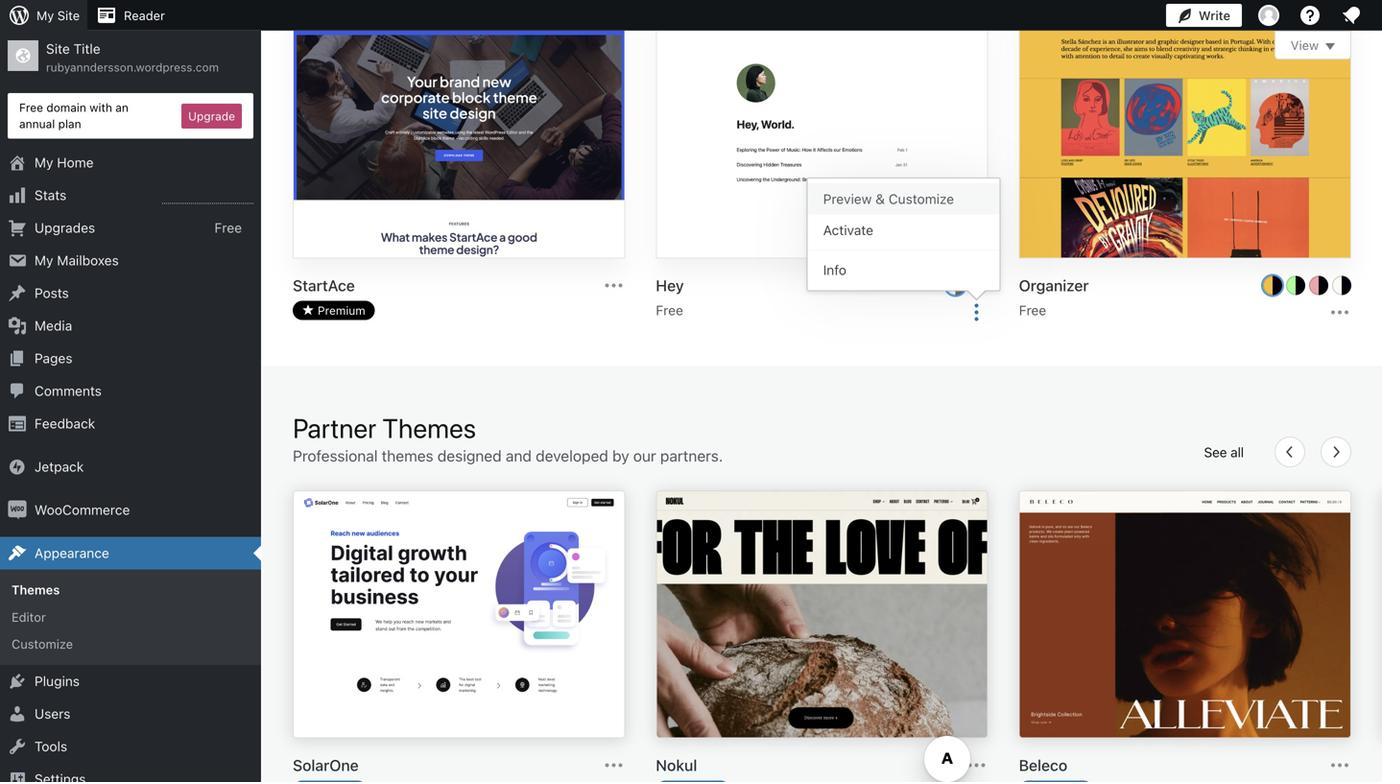 Task type: vqa. For each thing, say whether or not it's contained in the screenshot.
the top Toggle menu image
no



Task type: locate. For each thing, give the bounding box(es) containing it.
see all button
[[1204, 443, 1244, 462]]

my for my site
[[36, 8, 54, 23]]

themes inside partner themes professional themes designed and developed by our partners.
[[382, 412, 476, 444]]

2 vertical spatial my
[[35, 253, 53, 268]]

site title rubyanndersson.wordpress.com
[[46, 41, 219, 74]]

customize down editor
[[12, 637, 73, 651]]

menu
[[808, 179, 1000, 291]]

0 vertical spatial customize
[[889, 191, 954, 207]]

0 vertical spatial my
[[36, 8, 54, 23]]

see
[[1204, 444, 1228, 460]]

img image inside woocommerce link
[[8, 501, 27, 520]]

1 vertical spatial site
[[46, 41, 70, 57]]

1 vertical spatial img image
[[8, 501, 27, 520]]

feedback link
[[0, 408, 261, 440]]

manage your notifications image
[[1340, 4, 1363, 27]]

site
[[57, 8, 80, 23], [46, 41, 70, 57]]

editor link
[[0, 604, 261, 631]]

comments link
[[0, 375, 261, 408]]

home
[[57, 155, 94, 171]]

img image for jetpack
[[8, 458, 27, 477]]

site left title at top left
[[46, 41, 70, 57]]

stats
[[35, 187, 66, 203]]

free
[[19, 101, 43, 114], [215, 220, 242, 236], [656, 303, 684, 318], [1019, 303, 1047, 318]]

1 vertical spatial my
[[35, 155, 53, 171]]

tools
[[35, 739, 67, 755]]

posts link
[[0, 277, 261, 310]]

closed image
[[1326, 43, 1336, 50]]

comments
[[35, 383, 102, 399]]

customize
[[889, 191, 954, 207], [12, 637, 73, 651]]

domain
[[46, 101, 86, 114]]

0 horizontal spatial customize
[[12, 637, 73, 651]]

free up annual plan
[[19, 101, 43, 114]]

nokul
[[656, 757, 697, 775]]

by
[[613, 447, 629, 465]]

our partners.
[[634, 447, 723, 465]]

appearance link
[[0, 537, 261, 570]]

img image inside jetpack "link"
[[8, 458, 27, 477]]

see all
[[1204, 444, 1244, 460]]

jetpack
[[35, 459, 84, 475]]

themes link
[[0, 577, 261, 604]]

themes
[[382, 447, 434, 465]]

title
[[73, 41, 100, 57]]

write
[[1199, 8, 1231, 23]]

free domain with an annual plan
[[19, 101, 129, 130]]

1 horizontal spatial customize
[[889, 191, 954, 207]]

highest hourly views 0 image
[[162, 192, 253, 204]]

beleco
[[1019, 757, 1068, 775]]

my home
[[35, 155, 94, 171]]

img image
[[8, 458, 27, 477], [8, 501, 27, 520]]

themes up editor
[[12, 583, 60, 597]]

tooltip
[[798, 178, 1001, 301]]

pages link
[[0, 342, 261, 375]]

0 horizontal spatial themes
[[12, 583, 60, 597]]

preview
[[823, 191, 872, 207]]

partner themes professional themes designed and developed by our partners.
[[293, 412, 723, 465]]

view button
[[1275, 31, 1352, 60]]

img image left jetpack
[[8, 458, 27, 477]]

img image left woocommerce
[[8, 501, 27, 520]]

2 img image from the top
[[8, 501, 27, 520]]

designed
[[438, 447, 502, 465]]

1 horizontal spatial themes
[[382, 412, 476, 444]]

0 vertical spatial site
[[57, 8, 80, 23]]

media
[[35, 318, 72, 334]]

premium button
[[293, 301, 375, 320]]

more options for theme beleco image
[[1329, 754, 1352, 777]]

more options for theme solarone image
[[602, 754, 625, 777]]

developed
[[536, 447, 609, 465]]

1 img image from the top
[[8, 458, 27, 477]]

1 vertical spatial customize
[[12, 637, 73, 651]]

my for my mailboxes
[[35, 253, 53, 268]]

0 vertical spatial themes
[[382, 412, 476, 444]]

reader
[[124, 8, 165, 23]]

professional
[[293, 447, 378, 465]]

users
[[35, 706, 70, 722]]

organizer
[[1019, 277, 1089, 295]]

info
[[823, 262, 847, 278]]

customize up activate button on the right top of the page
[[889, 191, 954, 207]]

my
[[36, 8, 54, 23], [35, 155, 53, 171], [35, 253, 53, 268]]

site up title at top left
[[57, 8, 80, 23]]

themes up themes at the bottom left of the page
[[382, 412, 476, 444]]

posts
[[35, 285, 69, 301]]

free down the highest hourly views 0 image
[[215, 220, 242, 236]]

0 vertical spatial img image
[[8, 458, 27, 477]]

all
[[1231, 444, 1244, 460]]

tooltip containing preview & customize
[[798, 178, 1001, 301]]

my left home
[[35, 155, 53, 171]]

more options for theme startace image
[[602, 274, 625, 297]]

img image for woocommerce
[[8, 501, 27, 520]]

appearance
[[35, 545, 109, 561]]

reader link
[[87, 0, 173, 31]]

my up posts
[[35, 253, 53, 268]]

my mailboxes link
[[0, 244, 261, 277]]

upgrade
[[188, 109, 235, 123]]

woocommerce
[[35, 502, 130, 518]]

my left reader link
[[36, 8, 54, 23]]

themes
[[382, 412, 476, 444], [12, 583, 60, 597]]

editor
[[12, 610, 46, 624]]

my profile image
[[1259, 5, 1280, 26]]



Task type: describe. For each thing, give the bounding box(es) containing it.
woocommerce link
[[0, 494, 261, 527]]

my mailboxes
[[35, 253, 119, 268]]

organizer has a simple structure and displays only the necessary information a real portfolio can benefit from. it's ready to be used by designers, artists, architects, and creators. image
[[1020, 12, 1351, 260]]

&
[[876, 191, 885, 207]]

media link
[[0, 310, 261, 342]]

startace is your ultimate business theme design. it is pretty valuable in assisting users in building their corporate websites, being established companies, or budding startups. image
[[294, 12, 624, 260]]

upgrades
[[35, 220, 95, 236]]

startace
[[293, 277, 355, 295]]

customize inside button
[[889, 191, 954, 207]]

stats link
[[0, 179, 261, 212]]

free down hey at the top of page
[[656, 303, 684, 318]]

my site
[[36, 8, 80, 23]]

activate
[[823, 222, 874, 238]]

plugins
[[35, 674, 80, 690]]

my home link
[[0, 147, 261, 179]]

more options for theme organizer image
[[1329, 301, 1352, 324]]

more options for theme nokul image
[[966, 754, 989, 777]]

activate button
[[808, 215, 1000, 246]]

view
[[1291, 38, 1319, 52]]

an
[[115, 101, 129, 114]]

info link
[[808, 255, 1000, 286]]

attract loyal customers to your personal-care brand with the lovely beleco theme for woocommerce. the minimal design of beleco has a subtle ambiance ideal for beauty and skincare products. image
[[1020, 492, 1351, 753]]

rubyanndersson.wordpress.com
[[46, 61, 219, 74]]

plugins link
[[0, 666, 261, 698]]

customize link
[[0, 631, 261, 658]]

feedback
[[35, 416, 95, 432]]

upgrade button
[[182, 103, 242, 128]]

my for my home
[[35, 155, 53, 171]]

solarone
[[293, 757, 359, 775]]

1 vertical spatial themes
[[12, 583, 60, 597]]

pages
[[35, 351, 72, 366]]

hey is a simple personal blog theme. image
[[657, 12, 988, 260]]

mailboxes
[[57, 253, 119, 268]]

menu containing preview & customize
[[808, 179, 1000, 291]]

and
[[506, 447, 532, 465]]

premium
[[318, 304, 366, 317]]

users link
[[0, 698, 261, 731]]

free inside free domain with an annual plan
[[19, 101, 43, 114]]

solarone is a fresh, minimal, and professional wordpress block theme. this theme is suitable for corporate business websites or agencies, freelancers and small startups. image
[[294, 492, 624, 740]]

site inside site title rubyanndersson.wordpress.com
[[46, 41, 70, 57]]

help image
[[1299, 4, 1322, 27]]

write link
[[1167, 0, 1242, 31]]

preview & customize
[[823, 191, 954, 207]]

free down organizer
[[1019, 303, 1047, 318]]

preview & customize button
[[808, 183, 1000, 215]]

with
[[89, 101, 112, 114]]

nokul is a tasty block wordpress theme that will help your pastries and doughs take center stage and get the attention they deserve. thanks to nokul's seamless design, your website visitors will enjoy adding your products to cart and will keep coming back. image
[[657, 492, 988, 753]]

tools link
[[0, 731, 261, 763]]

hey
[[656, 277, 684, 295]]

jetpack link
[[0, 451, 261, 484]]

partner
[[293, 412, 377, 444]]

my site link
[[0, 0, 87, 31]]

more options for theme hey image
[[966, 301, 989, 324]]

annual plan
[[19, 117, 81, 130]]



